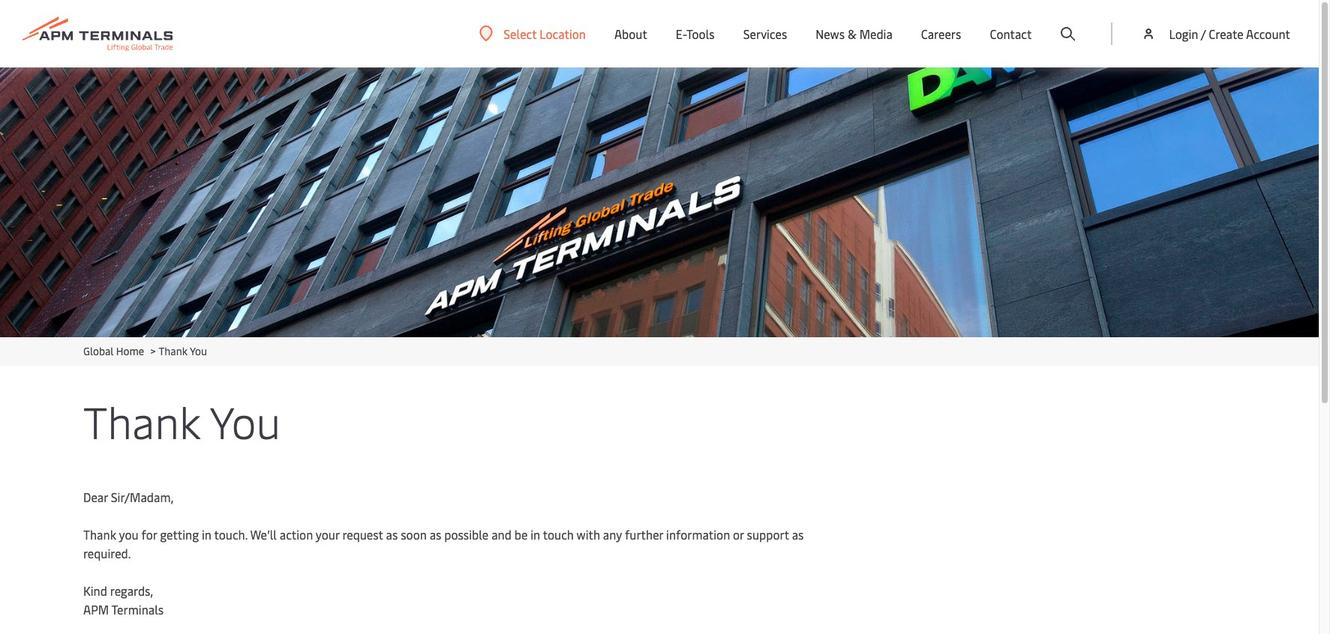 Task type: describe. For each thing, give the bounding box(es) containing it.
news & media button
[[816, 0, 893, 68]]

getting
[[160, 527, 199, 543]]

location
[[540, 25, 586, 42]]

global home link
[[83, 344, 144, 359]]

1 in from the left
[[202, 527, 211, 543]]

account
[[1246, 26, 1290, 42]]

we'll
[[250, 527, 277, 543]]

/
[[1201, 26, 1206, 42]]

you
[[119, 527, 139, 543]]

&
[[848, 26, 857, 42]]

global home > thank you
[[83, 344, 207, 359]]

or
[[733, 527, 744, 543]]

be
[[514, 527, 528, 543]]

>
[[150, 344, 156, 359]]

further
[[625, 527, 663, 543]]

select location
[[504, 25, 586, 42]]

required.
[[83, 545, 131, 562]]

thank for you
[[83, 527, 116, 543]]

select
[[504, 25, 537, 42]]

contact
[[990, 26, 1032, 42]]

apm terminals head office, the hague image
[[0, 68, 1319, 338]]

request
[[342, 527, 383, 543]]

dear
[[83, 489, 108, 506]]

login
[[1169, 26, 1198, 42]]

regards,
[[110, 583, 153, 599]]

touch
[[543, 527, 574, 543]]

tools
[[686, 26, 715, 42]]

0 vertical spatial thank
[[159, 344, 187, 359]]

touch.
[[214, 527, 247, 543]]

action
[[280, 527, 313, 543]]

news & media
[[816, 26, 893, 42]]

sir/madam,
[[111, 489, 174, 506]]

for
[[141, 527, 157, 543]]

dear sir/madam,
[[83, 489, 174, 506]]

contact button
[[990, 0, 1032, 68]]

possible
[[444, 527, 489, 543]]

e-tools
[[676, 26, 715, 42]]

careers button
[[921, 0, 961, 68]]

kind
[[83, 583, 107, 599]]

2 as from the left
[[430, 527, 441, 543]]



Task type: vqa. For each thing, say whether or not it's contained in the screenshot.
IS
no



Task type: locate. For each thing, give the bounding box(es) containing it.
kind regards, apm terminals
[[83, 583, 164, 618]]

0 horizontal spatial in
[[202, 527, 211, 543]]

apm
[[83, 602, 109, 618]]

login / create account link
[[1141, 0, 1290, 68]]

as
[[386, 527, 398, 543], [430, 527, 441, 543], [792, 527, 804, 543]]

support
[[747, 527, 789, 543]]

1 horizontal spatial you
[[210, 392, 281, 451]]

and
[[491, 527, 512, 543]]

in
[[202, 527, 211, 543], [531, 527, 540, 543]]

thank up required.
[[83, 527, 116, 543]]

thank inside thank you for getting in touch. we'll action your request as soon as possible and be in touch with any further information or support as required.
[[83, 527, 116, 543]]

as left soon
[[386, 527, 398, 543]]

thank down global home > thank you
[[83, 392, 200, 451]]

0 horizontal spatial you
[[190, 344, 207, 359]]

1 vertical spatial thank
[[83, 392, 200, 451]]

thank
[[159, 344, 187, 359], [83, 392, 200, 451], [83, 527, 116, 543]]

about
[[614, 26, 647, 42]]

services button
[[743, 0, 787, 68]]

as right soon
[[430, 527, 441, 543]]

thank you for getting in touch. we'll action your request as soon as possible and be in touch with any further information or support as required.
[[83, 527, 804, 562]]

with
[[577, 527, 600, 543]]

2 vertical spatial thank
[[83, 527, 116, 543]]

thank you
[[83, 392, 281, 451]]

soon
[[401, 527, 427, 543]]

careers
[[921, 26, 961, 42]]

3 as from the left
[[792, 527, 804, 543]]

0 vertical spatial you
[[190, 344, 207, 359]]

you
[[190, 344, 207, 359], [210, 392, 281, 451]]

news
[[816, 26, 845, 42]]

2 in from the left
[[531, 527, 540, 543]]

select location button
[[480, 25, 586, 42]]

terminals
[[111, 602, 164, 618]]

about button
[[614, 0, 647, 68]]

as right support
[[792, 527, 804, 543]]

login / create account
[[1169, 26, 1290, 42]]

any
[[603, 527, 622, 543]]

thank right >
[[159, 344, 187, 359]]

information
[[666, 527, 730, 543]]

in right be
[[531, 527, 540, 543]]

home
[[116, 344, 144, 359]]

your
[[316, 527, 339, 543]]

0 horizontal spatial as
[[386, 527, 398, 543]]

thank for you
[[83, 392, 200, 451]]

1 as from the left
[[386, 527, 398, 543]]

media
[[859, 26, 893, 42]]

create
[[1209, 26, 1244, 42]]

e-tools button
[[676, 0, 715, 68]]

in left touch.
[[202, 527, 211, 543]]

e-
[[676, 26, 686, 42]]

1 horizontal spatial as
[[430, 527, 441, 543]]

1 vertical spatial you
[[210, 392, 281, 451]]

global
[[83, 344, 114, 359]]

services
[[743, 26, 787, 42]]

1 horizontal spatial in
[[531, 527, 540, 543]]

2 horizontal spatial as
[[792, 527, 804, 543]]



